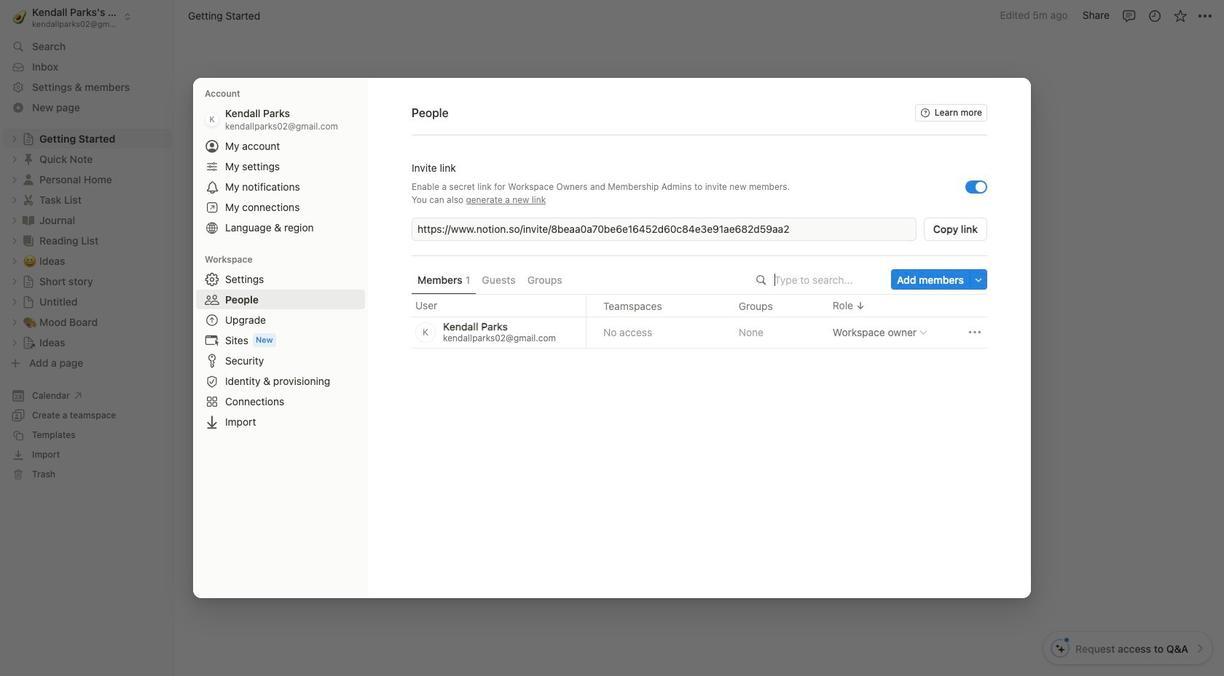 Task type: locate. For each thing, give the bounding box(es) containing it.
updates image
[[1147, 8, 1162, 23]]

None text field
[[417, 222, 914, 237]]

🥑 image
[[13, 8, 26, 26]]

Type to search... text field
[[775, 274, 881, 286]]

favorite image
[[1173, 8, 1187, 23]]



Task type: vqa. For each thing, say whether or not it's contained in the screenshot.
👋 'image'
yes



Task type: describe. For each thing, give the bounding box(es) containing it.
type to search... image
[[756, 275, 766, 286]]

👋 image
[[443, 160, 458, 179]]

comments image
[[1122, 8, 1136, 23]]



